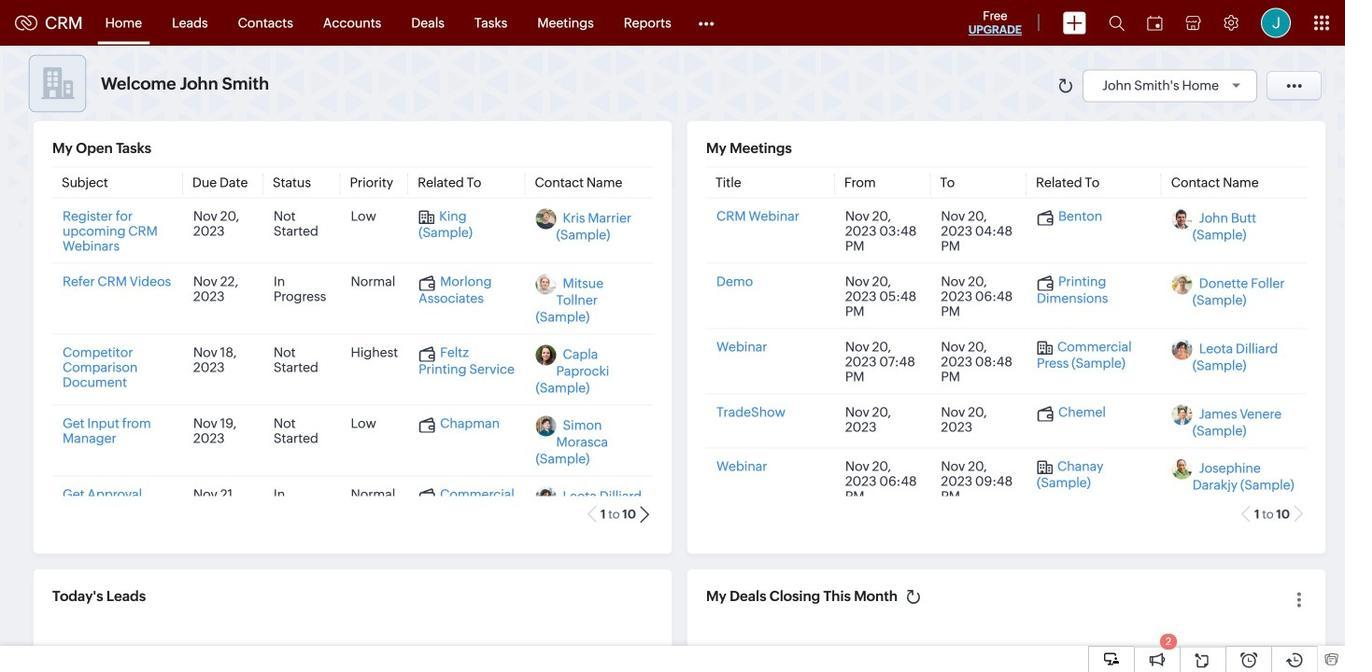 Task type: describe. For each thing, give the bounding box(es) containing it.
Other Modules field
[[686, 8, 727, 38]]

search element
[[1098, 0, 1136, 46]]

logo image
[[15, 15, 37, 30]]

create menu image
[[1063, 12, 1087, 34]]



Task type: locate. For each thing, give the bounding box(es) containing it.
profile image
[[1261, 8, 1291, 38]]

calendar image
[[1147, 15, 1163, 30]]

profile element
[[1250, 0, 1302, 45]]

search image
[[1109, 15, 1125, 31]]

create menu element
[[1052, 0, 1098, 45]]



Task type: vqa. For each thing, say whether or not it's contained in the screenshot.
the topmost Upgrade
no



